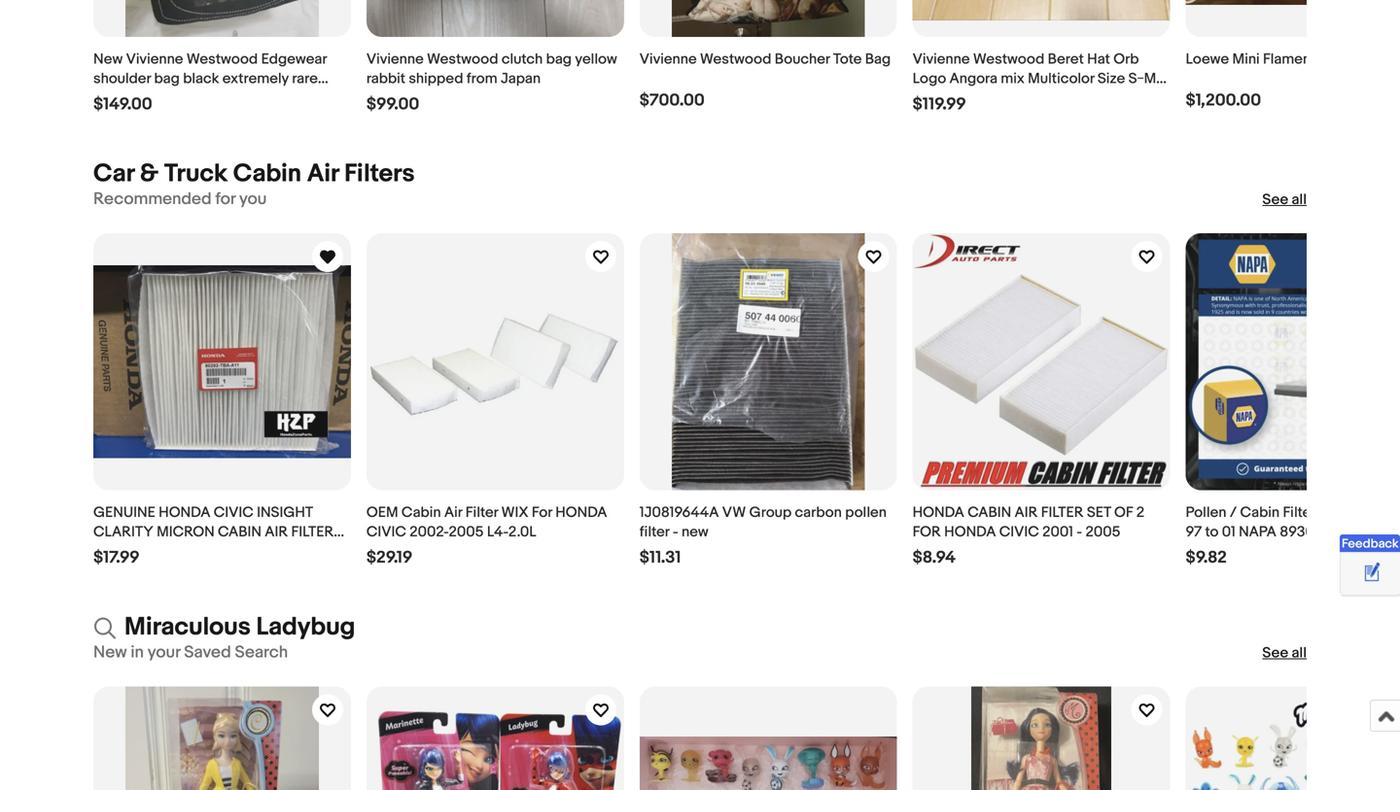 Task type: locate. For each thing, give the bounding box(es) containing it.
new for new vivienne westwood edgewear shoulder bag black extremely rare japan
[[93, 51, 123, 68]]

0 vertical spatial filter
[[1042, 505, 1084, 522]]

1 horizontal spatial air
[[445, 505, 463, 522]]

$149.00 text field
[[93, 94, 152, 115]]

loewe mini flamenco celestine b
[[1186, 51, 1401, 68]]

&
[[140, 159, 159, 189]]

miraculous ladybug
[[125, 613, 356, 643]]

air left set
[[1015, 505, 1038, 522]]

0 vertical spatial see
[[1263, 191, 1289, 209]]

1 vertical spatial japan
[[93, 90, 133, 107]]

your
[[148, 643, 180, 664]]

oem
[[367, 505, 398, 522]]

japan inside vivienne westwood clutch bag yellow rabbit shipped from japan $99.00
[[501, 70, 541, 88]]

new in your saved search
[[93, 643, 288, 664]]

cabin right /
[[1241, 505, 1280, 522]]

0 vertical spatial japan
[[501, 70, 541, 88]]

2 filter from the left
[[1284, 505, 1316, 522]]

$29.19 text field
[[367, 548, 413, 569]]

0 vertical spatial air
[[1015, 505, 1038, 522]]

0 horizontal spatial bag
[[154, 70, 180, 88]]

civic left 2001
[[1000, 524, 1040, 542]]

2 westwood from the left
[[427, 51, 499, 68]]

3 westwood from the left
[[700, 51, 772, 68]]

new inside new vivienne westwood edgewear shoulder bag black extremely rare japan
[[93, 51, 123, 68]]

loewe
[[1186, 51, 1230, 68]]

2 horizontal spatial civic
[[1000, 524, 1040, 542]]

flamenco
[[1264, 51, 1329, 68]]

new left the in
[[93, 643, 127, 664]]

see for car & truck cabin air filters
[[1263, 191, 1289, 209]]

$11.31
[[640, 548, 681, 569]]

of
[[1115, 505, 1134, 522]]

westwood up from
[[427, 51, 499, 68]]

filter inside the genuine honda civic insight clarity micron cabin air filter 80292-tba-a11
[[291, 524, 334, 542]]

cabin
[[233, 159, 302, 189], [402, 505, 441, 522], [1241, 505, 1280, 522]]

civic down the oem
[[367, 524, 406, 542]]

filter
[[1042, 505, 1084, 522], [291, 524, 334, 542]]

vivienne up $700.00
[[640, 51, 697, 68]]

0 vertical spatial see all
[[1263, 191, 1307, 209]]

japan
[[501, 70, 541, 88], [93, 90, 133, 107]]

1 vertical spatial cabin
[[218, 524, 262, 542]]

filter inside honda cabin air filter set of 2 for honda civic 2001 - 2005 $8.94
[[1042, 505, 1084, 522]]

0 vertical spatial see all link
[[1263, 190, 1307, 210]]

1 all from the top
[[1292, 191, 1307, 209]]

1 vertical spatial see all
[[1263, 645, 1307, 663]]

2 new from the top
[[93, 643, 127, 664]]

cabin up 2002-
[[402, 505, 441, 522]]

2005
[[449, 524, 484, 542], [1086, 524, 1121, 542]]

filter inside pollen / cabin filter fits audi s4
[[1284, 505, 1316, 522]]

saved
[[184, 643, 231, 664]]

honda
[[159, 505, 211, 522], [556, 505, 608, 522], [913, 505, 965, 522], [945, 524, 997, 542]]

1 vivienne from the left
[[126, 51, 183, 68]]

see all
[[1263, 191, 1307, 209], [1263, 645, 1307, 663]]

1 vertical spatial air
[[445, 505, 463, 522]]

vivienne for vivienne westwood beret hat orb logo angora mix multicolor size sｰm adjustable
[[913, 51, 970, 68]]

filter up 2001
[[1042, 505, 1084, 522]]

for
[[532, 505, 552, 522]]

4 vivienne from the left
[[913, 51, 970, 68]]

orb
[[1114, 51, 1140, 68]]

2
[[1137, 505, 1145, 522]]

bag left 'black'
[[154, 70, 180, 88]]

japan down shoulder
[[93, 90, 133, 107]]

1 horizontal spatial filter
[[1284, 505, 1316, 522]]

2 all from the top
[[1292, 645, 1307, 663]]

cabin right the truck
[[233, 159, 302, 189]]

vivienne inside vivienne westwood beret hat orb logo angora mix multicolor size sｰm adjustable
[[913, 51, 970, 68]]

- right 2001
[[1077, 524, 1083, 542]]

vivienne inside new vivienne westwood edgewear shoulder bag black extremely rare japan
[[126, 51, 183, 68]]

vivienne westwood clutch bag yellow rabbit shipped from japan $99.00
[[367, 51, 618, 115]]

cabin inside pollen / cabin filter fits audi s4
[[1241, 505, 1280, 522]]

westwood inside vivienne westwood beret hat orb logo angora mix multicolor size sｰm adjustable
[[974, 51, 1045, 68]]

0 vertical spatial new
[[93, 51, 123, 68]]

$700.00 text field
[[640, 90, 705, 111]]

filter inside oem cabin air filter wix for honda civic 2002-2005 l4-2.0l $29.19
[[466, 505, 498, 522]]

civic
[[214, 505, 254, 522], [367, 524, 406, 542], [1000, 524, 1040, 542]]

air inside the genuine honda civic insight clarity micron cabin air filter 80292-tba-a11
[[265, 524, 288, 542]]

air
[[307, 159, 339, 189], [445, 505, 463, 522]]

1 vertical spatial new
[[93, 643, 127, 664]]

westwood left the boucher in the top right of the page
[[700, 51, 772, 68]]

size
[[1098, 70, 1126, 88]]

pollen / cabin filter fits audi s4 
[[1186, 505, 1401, 561]]

2 see from the top
[[1263, 645, 1289, 663]]

bag
[[546, 51, 572, 68], [154, 70, 180, 88]]

$29.19
[[367, 548, 413, 569]]

clarity
[[93, 524, 154, 542]]

0 horizontal spatial cabin
[[233, 159, 302, 189]]

new vivienne westwood edgewear shoulder bag black extremely rare japan
[[93, 51, 327, 107]]

westwood inside vivienne westwood clutch bag yellow rabbit shipped from japan $99.00
[[427, 51, 499, 68]]

1 see from the top
[[1263, 191, 1289, 209]]

westwood up 'black'
[[187, 51, 258, 68]]

0 horizontal spatial japan
[[93, 90, 133, 107]]

see all for car & truck cabin air filters
[[1263, 191, 1307, 209]]

westwood up "mix"
[[974, 51, 1045, 68]]

1 vertical spatial all
[[1292, 645, 1307, 663]]

air left filters
[[307, 159, 339, 189]]

4 westwood from the left
[[974, 51, 1045, 68]]

2 2005 from the left
[[1086, 524, 1121, 542]]

new up shoulder
[[93, 51, 123, 68]]

see for miraculous ladybug
[[1263, 645, 1289, 663]]

cabin
[[968, 505, 1012, 522], [218, 524, 262, 542]]

filter for oem cabin air filter wix for honda civic 2002-2005 l4-2.0l $29.19
[[466, 505, 498, 522]]

filter down the insight
[[291, 524, 334, 542]]

cabin inside the genuine honda civic insight clarity micron cabin air filter 80292-tba-a11
[[218, 524, 262, 542]]

3 vivienne from the left
[[640, 51, 697, 68]]

you
[[239, 189, 267, 210]]

1 horizontal spatial cabin
[[402, 505, 441, 522]]

recommended for you element
[[93, 189, 267, 210]]

air
[[1015, 505, 1038, 522], [265, 524, 288, 542]]

ladybug
[[256, 613, 356, 643]]

micron
[[157, 524, 215, 542]]

vivienne up rabbit
[[367, 51, 424, 68]]

2 see all from the top
[[1263, 645, 1307, 663]]

0 vertical spatial air
[[307, 159, 339, 189]]

see
[[1263, 191, 1289, 209], [1263, 645, 1289, 663]]

0 horizontal spatial civic
[[214, 505, 254, 522]]

1 horizontal spatial air
[[1015, 505, 1038, 522]]

vivienne up shoulder
[[126, 51, 183, 68]]

vivienne for vivienne westwood clutch bag yellow rabbit shipped from japan $99.00
[[367, 51, 424, 68]]

1 horizontal spatial japan
[[501, 70, 541, 88]]

wix
[[502, 505, 529, 522]]

2005 down set
[[1086, 524, 1121, 542]]

0 vertical spatial cabin
[[968, 505, 1012, 522]]

1 horizontal spatial bag
[[546, 51, 572, 68]]

honda inside oem cabin air filter wix for honda civic 2002-2005 l4-2.0l $29.19
[[556, 505, 608, 522]]

vivienne up logo
[[913, 51, 970, 68]]

/
[[1230, 505, 1238, 522]]

westwood
[[187, 51, 258, 68], [427, 51, 499, 68], [700, 51, 772, 68], [974, 51, 1045, 68]]

bag inside vivienne westwood clutch bag yellow rabbit shipped from japan $99.00
[[546, 51, 572, 68]]

japan down clutch
[[501, 70, 541, 88]]

0 horizontal spatial air
[[265, 524, 288, 542]]

2005 inside oem cabin air filter wix for honda civic 2002-2005 l4-2.0l $29.19
[[449, 524, 484, 542]]

0 vertical spatial all
[[1292, 191, 1307, 209]]

- left the new
[[673, 524, 679, 542]]

2002-
[[410, 524, 449, 542]]

0 horizontal spatial cabin
[[218, 524, 262, 542]]

air up 2002-
[[445, 505, 463, 522]]

s4
[[1380, 505, 1398, 522]]

1 vertical spatial see
[[1263, 645, 1289, 663]]

1 see all from the top
[[1263, 191, 1307, 209]]

-
[[673, 524, 679, 542], [1077, 524, 1083, 542]]

2 see all link from the top
[[1263, 644, 1307, 664]]

civic inside oem cabin air filter wix for honda civic 2002-2005 l4-2.0l $29.19
[[367, 524, 406, 542]]

new
[[93, 51, 123, 68], [93, 643, 127, 664]]

$119.99 text field
[[913, 94, 967, 115]]

1 horizontal spatial filter
[[1042, 505, 1084, 522]]

filter left fits
[[1284, 505, 1316, 522]]

1 westwood from the left
[[187, 51, 258, 68]]

feedback
[[1343, 537, 1400, 552]]

0 horizontal spatial filter
[[466, 505, 498, 522]]

2 vivienne from the left
[[367, 51, 424, 68]]

filter up l4-
[[466, 505, 498, 522]]

all
[[1292, 191, 1307, 209], [1292, 645, 1307, 663]]

see all link
[[1263, 190, 1307, 210], [1263, 644, 1307, 664]]

2 horizontal spatial cabin
[[1241, 505, 1280, 522]]

vivienne for vivienne westwood boucher tote bag
[[640, 51, 697, 68]]

vivienne westwood beret hat orb logo angora mix multicolor size sｰm adjustable
[[913, 51, 1157, 107]]

filter
[[466, 505, 498, 522], [1284, 505, 1316, 522]]

2 - from the left
[[1077, 524, 1083, 542]]

l4-
[[487, 524, 509, 542]]

1 horizontal spatial -
[[1077, 524, 1083, 542]]

$9.82
[[1186, 548, 1228, 569]]

0 horizontal spatial 2005
[[449, 524, 484, 542]]

carbon
[[795, 505, 842, 522]]

civic left the insight
[[214, 505, 254, 522]]

0 horizontal spatial -
[[673, 524, 679, 542]]

recommended for you
[[93, 189, 267, 210]]

$119.99
[[913, 94, 967, 115]]

recommended
[[93, 189, 212, 210]]

$8.94
[[913, 548, 956, 569]]

1 vertical spatial filter
[[291, 524, 334, 542]]

adjustable
[[913, 90, 983, 107]]

1 vertical spatial air
[[265, 524, 288, 542]]

bag right clutch
[[546, 51, 572, 68]]

1 horizontal spatial civic
[[367, 524, 406, 542]]

genuine honda civic insight clarity micron cabin air filter 80292-tba-a11
[[93, 505, 334, 561]]

1 vertical spatial bag
[[154, 70, 180, 88]]

- inside the 1j0819644a vw group carbon pollen filter - new $11.31
[[673, 524, 679, 542]]

1 horizontal spatial cabin
[[968, 505, 1012, 522]]

0 horizontal spatial filter
[[291, 524, 334, 542]]

vivienne inside vivienne westwood clutch bag yellow rabbit shipped from japan $99.00
[[367, 51, 424, 68]]

celestine
[[1332, 51, 1397, 68]]

1 see all link from the top
[[1263, 190, 1307, 210]]

2005 left l4-
[[449, 524, 484, 542]]

boucher
[[775, 51, 830, 68]]

2.0l
[[509, 524, 537, 542]]

air down the insight
[[265, 524, 288, 542]]

1 - from the left
[[673, 524, 679, 542]]

0 vertical spatial bag
[[546, 51, 572, 68]]

1 vertical spatial see all link
[[1263, 644, 1307, 664]]

hat
[[1088, 51, 1111, 68]]

a11
[[171, 544, 191, 561]]

1 filter from the left
[[466, 505, 498, 522]]

1 new from the top
[[93, 51, 123, 68]]

1 2005 from the left
[[449, 524, 484, 542]]

1 horizontal spatial 2005
[[1086, 524, 1121, 542]]



Task type: describe. For each thing, give the bounding box(es) containing it.
1j0819644a
[[640, 505, 719, 522]]

shoulder
[[93, 70, 151, 88]]

multicolor
[[1028, 70, 1095, 88]]

set
[[1087, 505, 1112, 522]]

80292-
[[93, 544, 140, 561]]

miraculous
[[125, 613, 251, 643]]

car
[[93, 159, 134, 189]]

westwood for vivienne westwood clutch bag yellow rabbit shipped from japan $99.00
[[427, 51, 499, 68]]

filter for pollen / cabin filter fits audi s4 
[[1284, 505, 1316, 522]]

truck
[[164, 159, 228, 189]]

extremely
[[223, 70, 289, 88]]

edgewear
[[261, 51, 327, 68]]

0 horizontal spatial air
[[307, 159, 339, 189]]

$99.00
[[367, 94, 420, 115]]

b
[[1400, 51, 1401, 68]]

tba-
[[140, 544, 171, 561]]

car & truck cabin air filters link
[[93, 159, 415, 189]]

in
[[131, 643, 144, 664]]

$1,200.00 text field
[[1186, 90, 1262, 111]]

logo
[[913, 70, 947, 88]]

$17.99 text field
[[93, 548, 140, 569]]

cabin inside honda cabin air filter set of 2 for honda civic 2001 - 2005 $8.94
[[968, 505, 1012, 522]]

black
[[183, 70, 219, 88]]

new for new in your saved search
[[93, 643, 127, 664]]

new
[[682, 524, 709, 542]]

angora
[[950, 70, 998, 88]]

from
[[467, 70, 498, 88]]

rare
[[292, 70, 318, 88]]

sｰm
[[1129, 70, 1157, 88]]

for
[[913, 524, 942, 542]]

filters
[[344, 159, 415, 189]]

insight
[[257, 505, 313, 522]]

clutch
[[502, 51, 543, 68]]

all for miraculous ladybug
[[1292, 645, 1307, 663]]

new in your saved search element
[[93, 643, 288, 664]]

audi
[[1343, 505, 1377, 522]]

bag inside new vivienne westwood edgewear shoulder bag black extremely rare japan
[[154, 70, 180, 88]]

car & truck cabin air filters
[[93, 159, 415, 189]]

miraculous ladybug link
[[93, 613, 356, 643]]

japan inside new vivienne westwood edgewear shoulder bag black extremely rare japan
[[93, 90, 133, 107]]

2005 inside honda cabin air filter set of 2 for honda civic 2001 - 2005 $8.94
[[1086, 524, 1121, 542]]

honda cabin air filter set of 2 for honda civic 2001 - 2005 $8.94
[[913, 505, 1145, 569]]

$17.99
[[93, 548, 140, 569]]

vw
[[723, 505, 746, 522]]

pollen
[[1186, 505, 1227, 522]]

filter
[[640, 524, 670, 542]]

cabin inside oem cabin air filter wix for honda civic 2002-2005 l4-2.0l $29.19
[[402, 505, 441, 522]]

search
[[235, 643, 288, 664]]

oem cabin air filter wix for honda civic 2002-2005 l4-2.0l $29.19
[[367, 505, 608, 569]]

1j0819644a vw group carbon pollen filter - new $11.31
[[640, 505, 887, 569]]

$11.31 text field
[[640, 548, 681, 569]]

$149.00
[[93, 94, 152, 115]]

vivienne westwood boucher tote bag
[[640, 51, 891, 68]]

westwood inside new vivienne westwood edgewear shoulder bag black extremely rare japan
[[187, 51, 258, 68]]

beret
[[1048, 51, 1085, 68]]

civic inside honda cabin air filter set of 2 for honda civic 2001 - 2005 $8.94
[[1000, 524, 1040, 542]]

mix
[[1001, 70, 1025, 88]]

fits
[[1319, 505, 1340, 522]]

air inside oem cabin air filter wix for honda civic 2002-2005 l4-2.0l $29.19
[[445, 505, 463, 522]]

for
[[215, 189, 236, 210]]

see all for miraculous ladybug
[[1263, 645, 1307, 663]]

tote
[[834, 51, 862, 68]]

rabbit
[[367, 70, 406, 88]]

civic inside the genuine honda civic insight clarity micron cabin air filter 80292-tba-a11
[[214, 505, 254, 522]]

all for car & truck cabin air filters
[[1292, 191, 1307, 209]]

westwood for vivienne westwood beret hat orb logo angora mix multicolor size sｰm adjustable
[[974, 51, 1045, 68]]

shipped
[[409, 70, 464, 88]]

pollen
[[846, 505, 887, 522]]

$9.82 text field
[[1186, 548, 1228, 569]]

mini
[[1233, 51, 1260, 68]]

honda inside the genuine honda civic insight clarity micron cabin air filter 80292-tba-a11
[[159, 505, 211, 522]]

$700.00
[[640, 90, 705, 111]]

westwood for vivienne westwood boucher tote bag
[[700, 51, 772, 68]]

genuine
[[93, 505, 155, 522]]

$8.94 text field
[[913, 548, 956, 569]]

see all link for car & truck cabin air filters
[[1263, 190, 1307, 210]]

air inside honda cabin air filter set of 2 for honda civic 2001 - 2005 $8.94
[[1015, 505, 1038, 522]]

bag
[[866, 51, 891, 68]]

$99.00 text field
[[367, 94, 420, 115]]

see all link for miraculous ladybug
[[1263, 644, 1307, 664]]

- inside honda cabin air filter set of 2 for honda civic 2001 - 2005 $8.94
[[1077, 524, 1083, 542]]

group
[[750, 505, 792, 522]]

$1,200.00
[[1186, 90, 1262, 111]]

2001
[[1043, 524, 1074, 542]]

yellow
[[575, 51, 618, 68]]



Task type: vqa. For each thing, say whether or not it's contained in the screenshot.
Direct
no



